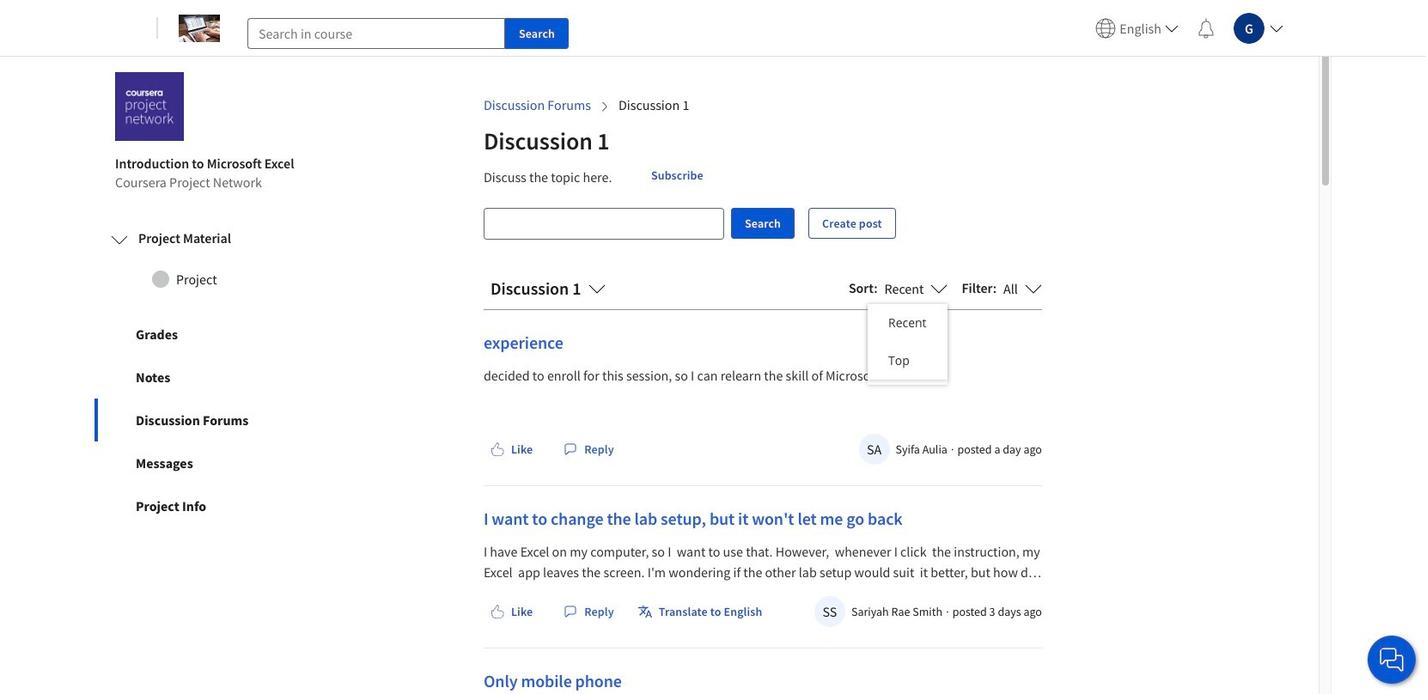 Task type: describe. For each thing, give the bounding box(es) containing it.
coursera project network image
[[115, 72, 184, 141]]

sort: top menu item
[[868, 342, 947, 380]]

Search in course text field
[[247, 18, 505, 49]]

name home page | coursera image
[[179, 14, 220, 42]]

Search Input field
[[484, 209, 723, 239]]

sort: recent menu item
[[868, 304, 947, 342]]



Task type: vqa. For each thing, say whether or not it's contained in the screenshot.
generation on the top of page
no



Task type: locate. For each thing, give the bounding box(es) containing it.
help center image
[[1381, 649, 1402, 670]]

menu
[[868, 304, 947, 380]]



